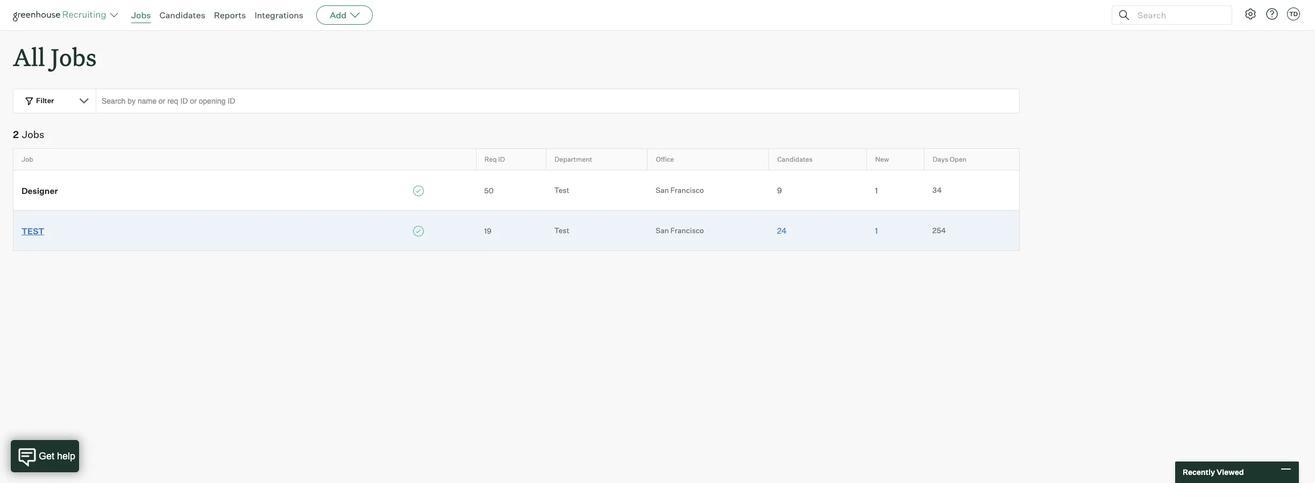 Task type: vqa. For each thing, say whether or not it's contained in the screenshot.
second San Francisco from the top of the page
yes



Task type: describe. For each thing, give the bounding box(es) containing it.
td button
[[1287, 8, 1300, 20]]

all
[[13, 41, 45, 73]]

days
[[933, 155, 948, 163]]

designer link
[[13, 185, 476, 196]]

test for 24
[[554, 226, 569, 235]]

34
[[933, 186, 942, 195]]

san francisco for 9
[[656, 186, 704, 195]]

designer
[[22, 186, 58, 196]]

san francisco for 24
[[656, 226, 704, 235]]

integrations
[[255, 10, 303, 20]]

new
[[875, 155, 889, 163]]

9 link
[[769, 185, 867, 196]]

test link
[[13, 225, 476, 237]]

1 for 9
[[875, 186, 878, 196]]

open
[[950, 155, 967, 163]]

req id
[[484, 155, 505, 163]]

50
[[484, 186, 494, 195]]

test
[[22, 226, 44, 237]]

1 link for 24
[[867, 225, 924, 237]]

2 jobs
[[13, 129, 44, 140]]

configure image
[[1244, 8, 1257, 20]]

24 link
[[769, 225, 867, 237]]

add button
[[316, 5, 373, 25]]

francisco for 9
[[671, 186, 704, 195]]

recently
[[1183, 468, 1215, 477]]

filter
[[36, 96, 54, 105]]



Task type: locate. For each thing, give the bounding box(es) containing it.
0 horizontal spatial jobs
[[22, 129, 44, 140]]

1 vertical spatial 1 link
[[867, 225, 924, 237]]

0 vertical spatial 1 link
[[867, 185, 924, 196]]

candidates up 9
[[777, 155, 813, 163]]

254
[[933, 226, 946, 235]]

greenhouse recruiting image
[[13, 9, 110, 22]]

1 vertical spatial candidates
[[777, 155, 813, 163]]

test
[[554, 186, 569, 195], [554, 226, 569, 235]]

1 vertical spatial francisco
[[671, 226, 704, 235]]

1 test from the top
[[554, 186, 569, 195]]

2 1 from the top
[[875, 226, 878, 236]]

0 vertical spatial san francisco
[[656, 186, 704, 195]]

req
[[484, 155, 497, 163]]

jobs down greenhouse recruiting image
[[51, 41, 97, 73]]

san for 24
[[656, 226, 669, 235]]

francisco for 24
[[671, 226, 704, 235]]

integrations link
[[255, 10, 303, 20]]

td button
[[1285, 5, 1302, 23]]

1 san francisco from the top
[[656, 186, 704, 195]]

0 vertical spatial jobs
[[131, 10, 151, 20]]

recently viewed
[[1183, 468, 1244, 477]]

1 san from the top
[[656, 186, 669, 195]]

0 vertical spatial candidates
[[159, 10, 205, 20]]

1 francisco from the top
[[671, 186, 704, 195]]

days open
[[933, 155, 967, 163]]

1 link down new
[[867, 185, 924, 196]]

19
[[484, 226, 491, 236]]

0 vertical spatial san
[[656, 186, 669, 195]]

2 san francisco from the top
[[656, 226, 704, 235]]

9
[[777, 186, 782, 196]]

2 francisco from the top
[[671, 226, 704, 235]]

candidates
[[159, 10, 205, 20], [777, 155, 813, 163]]

2 san from the top
[[656, 226, 669, 235]]

jobs right "2"
[[22, 129, 44, 140]]

0 horizontal spatial candidates
[[159, 10, 205, 20]]

san francisco
[[656, 186, 704, 195], [656, 226, 704, 235]]

1 link for 9
[[867, 185, 924, 196]]

1 vertical spatial san
[[656, 226, 669, 235]]

1 vertical spatial jobs
[[51, 41, 97, 73]]

san for 9
[[656, 186, 669, 195]]

jobs for all jobs
[[51, 41, 97, 73]]

candidates right the 'jobs' link
[[159, 10, 205, 20]]

2 horizontal spatial jobs
[[131, 10, 151, 20]]

1 horizontal spatial candidates
[[777, 155, 813, 163]]

1 1 link from the top
[[867, 185, 924, 196]]

2 vertical spatial jobs
[[22, 129, 44, 140]]

td
[[1289, 10, 1298, 18]]

jobs link
[[131, 10, 151, 20]]

2 1 link from the top
[[867, 225, 924, 237]]

add
[[330, 10, 347, 20]]

viewed
[[1217, 468, 1244, 477]]

jobs left candidates 'link'
[[131, 10, 151, 20]]

Search by name or req ID or opening ID text field
[[96, 89, 1020, 114]]

24
[[777, 226, 787, 236]]

1 1 from the top
[[875, 186, 878, 196]]

department
[[555, 155, 592, 163]]

all jobs
[[13, 41, 97, 73]]

candidates link
[[159, 10, 205, 20]]

1 vertical spatial test
[[554, 226, 569, 235]]

1 link
[[867, 185, 924, 196], [867, 225, 924, 237]]

1 vertical spatial san francisco
[[656, 226, 704, 235]]

0 vertical spatial 1
[[875, 186, 878, 196]]

1 link left 254
[[867, 225, 924, 237]]

2
[[13, 129, 19, 140]]

0 vertical spatial test
[[554, 186, 569, 195]]

1
[[875, 186, 878, 196], [875, 226, 878, 236]]

jobs for 2 jobs
[[22, 129, 44, 140]]

0 vertical spatial francisco
[[671, 186, 704, 195]]

reports
[[214, 10, 246, 20]]

job
[[22, 155, 33, 163]]

san
[[656, 186, 669, 195], [656, 226, 669, 235]]

Search text field
[[1135, 7, 1222, 23]]

test for 9
[[554, 186, 569, 195]]

jobs
[[131, 10, 151, 20], [51, 41, 97, 73], [22, 129, 44, 140]]

id
[[498, 155, 505, 163]]

2 test from the top
[[554, 226, 569, 235]]

reports link
[[214, 10, 246, 20]]

francisco
[[671, 186, 704, 195], [671, 226, 704, 235]]

1 horizontal spatial jobs
[[51, 41, 97, 73]]

1 vertical spatial 1
[[875, 226, 878, 236]]

office
[[656, 155, 674, 163]]

1 for 24
[[875, 226, 878, 236]]



